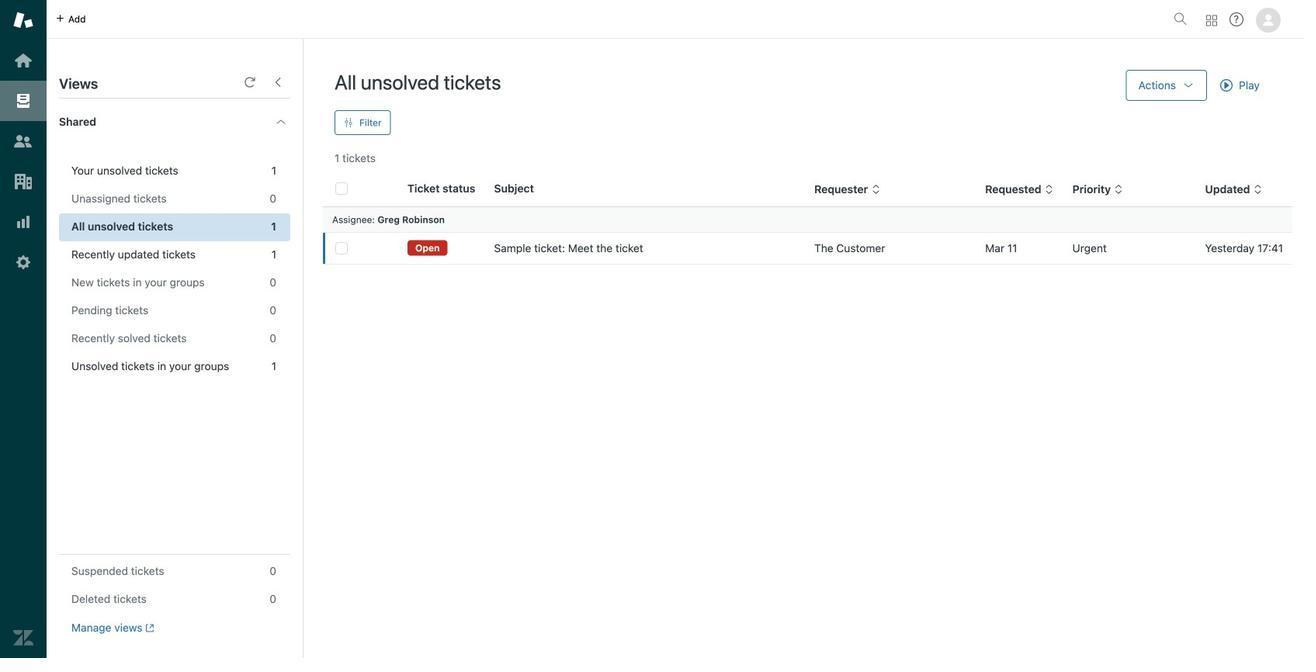 Task type: describe. For each thing, give the bounding box(es) containing it.
main element
[[0, 0, 47, 658]]

zendesk support image
[[13, 10, 33, 30]]

zendesk products image
[[1206, 15, 1217, 26]]

reporting image
[[13, 212, 33, 232]]

opens in a new tab image
[[142, 624, 154, 633]]

get started image
[[13, 50, 33, 71]]

zendesk image
[[13, 628, 33, 648]]

get help image
[[1230, 12, 1244, 26]]



Task type: vqa. For each thing, say whether or not it's contained in the screenshot.
Zendesk Products image
yes



Task type: locate. For each thing, give the bounding box(es) containing it.
hide panel views image
[[272, 76, 284, 89]]

views image
[[13, 91, 33, 111]]

heading
[[47, 99, 303, 145]]

admin image
[[13, 252, 33, 272]]

refresh views pane image
[[244, 76, 256, 89]]

customers image
[[13, 131, 33, 151]]

organizations image
[[13, 172, 33, 192]]

row
[[323, 233, 1293, 264]]



